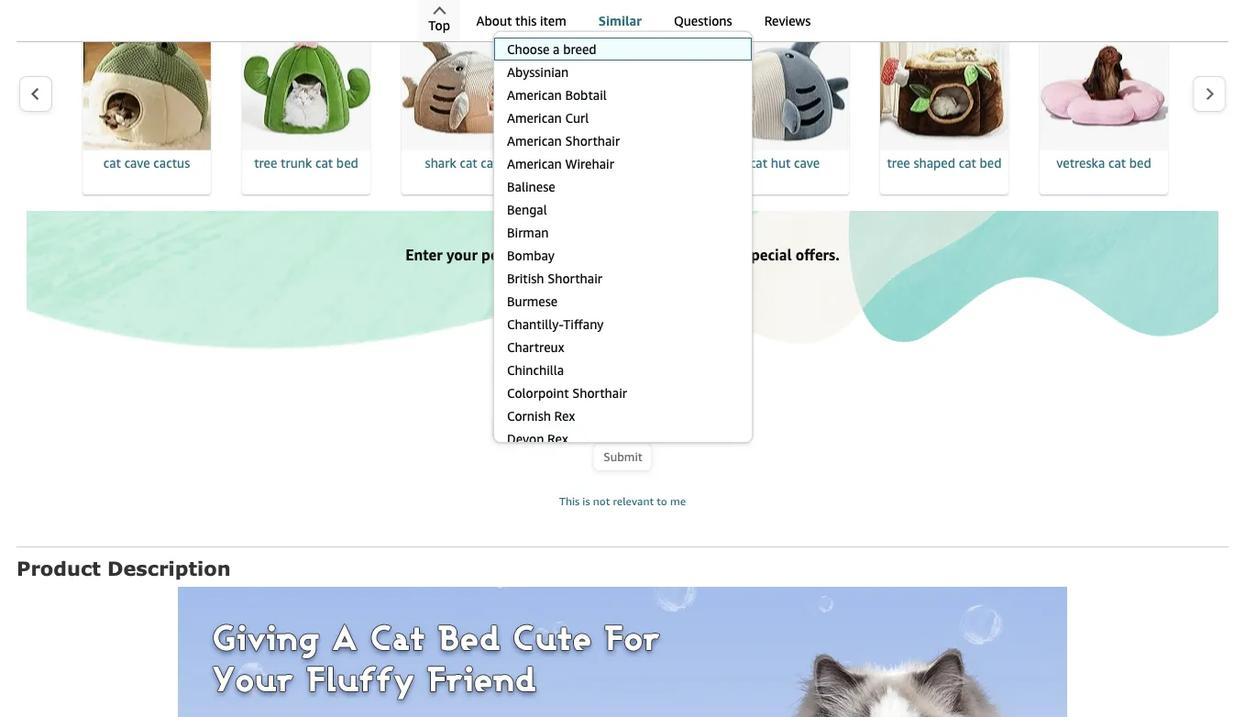 Task type: describe. For each thing, give the bounding box(es) containing it.
chinchilla
[[507, 363, 564, 378]]

3 bed from the left
[[980, 155, 1002, 171]]

american curl link
[[494, 106, 752, 129]]

trunk
[[281, 155, 312, 171]]

1 american from the top
[[507, 88, 562, 103]]

3 american from the top
[[507, 133, 562, 149]]

vetreska cat bed link
[[1040, 22, 1168, 194]]

shark
[[425, 155, 457, 171]]

0 vertical spatial shorthair
[[565, 133, 620, 149]]

1 vertical spatial a
[[543, 392, 550, 407]]

bombay
[[507, 248, 555, 263]]

bengal
[[507, 202, 547, 217]]

2 vertical spatial choose
[[505, 418, 545, 432]]

cat hut cave
[[750, 155, 820, 171]]

tree shaped cat bed
[[887, 155, 1002, 171]]

chinchilla link
[[494, 359, 752, 381]]

1 bed from the left
[[336, 155, 358, 171]]

shark shape cat cave bed with thick cushion, kitten cat soft warm house for indoor cats anti-slip bottom, cat tent with removable washable cushioned pillow, cat hut sleeping bag small dog bed - l image
[[721, 22, 849, 150]]

previous image
[[30, 87, 40, 101]]

cactus bed link
[[561, 22, 690, 194]]

vetreska cat bed
[[1057, 155, 1151, 171]]

this
[[515, 13, 537, 28]]

choose a breed option
[[493, 38, 752, 61]]

colorpoint
[[507, 386, 569, 401]]

choose a breed abyssinian american bobtail american curl american shorthair american wirehair balinese bengal birman bombay british shorthair burmese chantilly-tiffany chartreux chinchilla colorpoint shorthair cornish rex devon rex
[[507, 42, 627, 447]]

dropdown image
[[734, 421, 743, 428]]

1 vertical spatial rex
[[548, 431, 568, 447]]

4 cat from the left
[[750, 155, 768, 171]]

cute cat bed cave, cat beds for indoor cats, small cat houses with removable washable cushioned pillow. calming cozy soft cat hut. portable no deformation pet bed. (large, green) image
[[83, 22, 211, 150]]

list containing cat cave cactus
[[53, 20, 1245, 196]]

cat cave cactus link
[[83, 22, 211, 194]]

2 vertical spatial a
[[548, 418, 554, 432]]

shaped
[[914, 155, 955, 171]]

abyssinian link
[[494, 61, 752, 83]]

reviews
[[764, 13, 811, 28]]

product description
[[17, 557, 231, 580]]

4 american from the top
[[507, 156, 562, 171]]

bombay link
[[494, 244, 752, 267]]

tree trunk cat bed link
[[242, 22, 370, 194]]

wirehair
[[565, 156, 614, 171]]

cat cave cactus
[[103, 155, 190, 171]]

tree shaped cat bed link
[[880, 22, 1009, 194]]

relevant
[[613, 494, 654, 507]]

1 vertical spatial choose a breed
[[505, 418, 588, 432]]

2 bed from the left
[[634, 155, 656, 171]]

item
[[540, 13, 566, 28]]

cornish
[[507, 409, 551, 424]]

chantilly-tiffany link
[[494, 313, 752, 336]]

top
[[428, 18, 450, 33]]

about this item
[[476, 13, 566, 28]]

cat inside "link"
[[103, 155, 121, 171]]

burmese
[[507, 294, 558, 309]]

balinese
[[507, 179, 555, 194]]

british shorthair link
[[494, 267, 752, 290]]

breed inside "choose a breed abyssinian american bobtail american curl american shorthair american wirehair balinese bengal birman bombay british shorthair burmese chantilly-tiffany chartreux chinchilla colorpoint shorthair cornish rex devon rex"
[[563, 42, 597, 57]]

cave for shark cat cave
[[481, 155, 507, 171]]

american bobtail link
[[494, 83, 752, 106]]

choose a breed link
[[494, 38, 752, 61]]

vetreska dog beds for small medium dogs - washable bolster dog sofa supportive dog bed cat beds for indoor cats round dog bed calming pet bed for puppy kitten,26inches cherry blossom image
[[1040, 22, 1168, 150]]

is
[[583, 494, 590, 507]]

not
[[593, 494, 610, 507]]

shark cat cave link
[[402, 22, 530, 194]]

2 vertical spatial shorthair
[[572, 386, 627, 401]]

about
[[476, 13, 512, 28]]

enter
[[406, 246, 443, 264]]

colorpoint shorthair link
[[494, 381, 752, 404]]

recommendations
[[586, 246, 711, 264]]

breed down purebred
[[553, 392, 588, 407]]

this is not relevant to me link
[[559, 494, 686, 507]]

choose inside "choose a breed abyssinian american bobtail american curl american shorthair american wirehair balinese bengal birman bombay british shorthair burmese chantilly-tiffany chartreux chinchilla colorpoint shorthair cornish rex devon rex"
[[507, 42, 550, 57]]

2 cactus from the left
[[594, 155, 631, 171]]

and
[[715, 246, 741, 264]]

enter your pet's breed for recommendations and special offers.
[[406, 246, 840, 264]]

curl
[[565, 110, 589, 126]]

cat beds for indoor cats - cat bed cave with removable washable cushioned pillow, soft plush premium cotton no deformation pet bed, lively pufferfish cat house design, pink, multiple sizes(s) image
[[561, 22, 690, 150]]

chantilly-
[[507, 317, 563, 332]]

tree for tree trunk cat bed
[[254, 155, 277, 171]]



Task type: vqa. For each thing, say whether or not it's contained in the screenshot.
Shorthair to the top
yes



Task type: locate. For each thing, give the bounding box(es) containing it.
1 cave from the left
[[124, 155, 150, 171]]

shorthair up the cornish rex link
[[572, 386, 627, 401]]

your
[[446, 246, 478, 264]]

tree for tree shaped cat bed
[[887, 155, 910, 171]]

birman
[[507, 225, 549, 240]]

cave for cat hut cave
[[794, 155, 820, 171]]

breed down item
[[563, 42, 597, 57]]

a down item
[[553, 42, 560, 57]]

0 horizontal spatial cactus
[[153, 155, 190, 171]]

cat hut cave link
[[721, 22, 849, 194]]

cave right hut
[[794, 155, 820, 171]]

choose a breed down 'colorpoint'
[[505, 418, 588, 432]]

1 horizontal spatial cave
[[481, 155, 507, 171]]

qwinee cat mat shark-shaped kennel kitten bed hideout house warm soft comfortable semi-closed cat dog nest grey large image
[[402, 22, 530, 150]]

cactus bed
[[594, 155, 656, 171]]

list box
[[493, 38, 752, 717]]

rex down 'colorpoint'
[[554, 409, 575, 424]]

this is not relevant to me
[[559, 494, 686, 507]]

cat right shark
[[460, 155, 477, 171]]

cave down the cute cat bed cave, cat beds for indoor cats, small cat houses with removable washable cushioned pillow. calming cozy soft cat hut. portable no deformation pet bed. (large, green) image
[[124, 155, 150, 171]]

cave right shark
[[481, 155, 507, 171]]

3 cat from the left
[[460, 155, 477, 171]]

0 vertical spatial rex
[[554, 409, 575, 424]]

cornish rex link
[[494, 404, 752, 427]]

purebred
[[535, 361, 584, 375]]

None radio
[[623, 354, 751, 382]]

2 american from the top
[[507, 110, 562, 126]]

0 vertical spatial choose
[[507, 42, 550, 57]]

4 bed from the left
[[1130, 155, 1151, 171]]

bed down american shorthair link
[[634, 155, 656, 171]]

cute cat bed image
[[178, 587, 1067, 717]]

american shorthair link
[[494, 129, 752, 152]]

cat
[[103, 155, 121, 171], [315, 155, 333, 171], [460, 155, 477, 171], [750, 155, 768, 171], [959, 155, 976, 171], [1109, 155, 1126, 171]]

hut
[[771, 155, 791, 171]]

this
[[559, 494, 580, 507]]

american wirehair link
[[494, 152, 752, 175]]

list
[[53, 20, 1245, 196]]

cat right vetreska
[[1109, 155, 1126, 171]]

0 vertical spatial a
[[553, 42, 560, 57]]

vetreska cactus cat beds for indoor cats - warm cat house pet bed for large cat or small dog, animal cave cat tent kitten bed with removable washable cushion image
[[242, 22, 370, 150]]

choose
[[507, 42, 550, 57], [496, 392, 540, 407], [505, 418, 545, 432]]

description
[[107, 557, 231, 580]]

me
[[670, 494, 686, 507]]

abyssinian
[[507, 65, 569, 80]]

purebred option group
[[494, 354, 751, 382]]

chartreux
[[507, 340, 564, 355]]

birman link
[[494, 221, 752, 244]]

choose a breed up 'cornish'
[[496, 392, 588, 407]]

bed right vetreska
[[1130, 155, 1151, 171]]

a right devon
[[548, 418, 554, 432]]

1 vertical spatial shorthair
[[548, 271, 602, 286]]

pet's
[[481, 246, 514, 264]]

bed
[[336, 155, 358, 171], [634, 155, 656, 171], [980, 155, 1002, 171], [1130, 155, 1151, 171]]

choose up 'cornish'
[[496, 392, 540, 407]]

a
[[553, 42, 560, 57], [543, 392, 550, 407], [548, 418, 554, 432]]

shark cat cave
[[425, 155, 507, 171]]

devon rex link
[[494, 427, 752, 450]]

cat right trunk
[[315, 155, 333, 171]]

1 vertical spatial choose
[[496, 392, 540, 407]]

2 cat from the left
[[315, 155, 333, 171]]

Purebred radio
[[494, 354, 623, 382]]

breed down birman
[[518, 246, 558, 264]]

balinese link
[[494, 175, 752, 198]]

cat right 'shaped' on the right of page
[[959, 155, 976, 171]]

a inside "choose a breed abyssinian american bobtail american curl american shorthair american wirehair balinese bengal birman bombay british shorthair burmese chantilly-tiffany chartreux chinchilla colorpoint shorthair cornish rex devon rex"
[[553, 42, 560, 57]]

choose up abyssinian
[[507, 42, 550, 57]]

tree left 'shaped' on the right of page
[[887, 155, 910, 171]]

0 vertical spatial choose a breed
[[496, 392, 588, 407]]

questions
[[674, 13, 732, 28]]

cactus inside "link"
[[153, 155, 190, 171]]

offers.
[[796, 246, 840, 264]]

2 cave from the left
[[481, 155, 507, 171]]

devon
[[507, 431, 544, 447]]

next image
[[1205, 87, 1215, 101]]

chartreux link
[[494, 336, 752, 359]]

to
[[657, 494, 667, 507]]

1 cat from the left
[[103, 155, 121, 171]]

2 horizontal spatial cave
[[794, 155, 820, 171]]

1 cactus from the left
[[153, 155, 190, 171]]

1 horizontal spatial cactus
[[594, 155, 631, 171]]

submit
[[604, 450, 643, 464]]

tree left trunk
[[254, 155, 277, 171]]

cactus down american shorthair link
[[594, 155, 631, 171]]

1 tree from the left
[[254, 155, 277, 171]]

shorthair
[[565, 133, 620, 149], [548, 271, 602, 286], [572, 386, 627, 401]]

cave
[[124, 155, 150, 171], [481, 155, 507, 171], [794, 155, 820, 171]]

5 cat from the left
[[959, 155, 976, 171]]

bed right 'shaped' on the right of page
[[980, 155, 1002, 171]]

cat down the cute cat bed cave, cat beds for indoor cats, small cat houses with removable washable cushioned pillow. calming cozy soft cat hut. portable no deformation pet bed. (large, green) image
[[103, 155, 121, 171]]

0 horizontal spatial cave
[[124, 155, 150, 171]]

a up 'cornish'
[[543, 392, 550, 407]]

british
[[507, 271, 544, 286]]

bed right trunk
[[336, 155, 358, 171]]

2 tree from the left
[[887, 155, 910, 171]]

0 horizontal spatial tree
[[254, 155, 277, 171]]

tiffany
[[563, 317, 604, 332]]

breed right 'cornish'
[[557, 418, 588, 432]]

cactus
[[153, 155, 190, 171], [594, 155, 631, 171]]

special
[[744, 246, 792, 264]]

vetreska
[[1057, 155, 1105, 171]]

bengal link
[[494, 198, 752, 221]]

rex right devon
[[548, 431, 568, 447]]

shorthair up wirehair
[[565, 133, 620, 149]]

1 horizontal spatial tree
[[887, 155, 910, 171]]

burmese link
[[494, 290, 752, 313]]

3 cave from the left
[[794, 155, 820, 171]]

shorthair down the for
[[548, 271, 602, 286]]

tree trunk cat bed
[[254, 155, 358, 171]]

list box containing choose a breed
[[493, 38, 752, 717]]

cat left hut
[[750, 155, 768, 171]]

american
[[507, 88, 562, 103], [507, 110, 562, 126], [507, 133, 562, 149], [507, 156, 562, 171]]

rex
[[554, 409, 575, 424], [548, 431, 568, 447]]

for
[[562, 246, 582, 264]]

tree
[[254, 155, 277, 171], [887, 155, 910, 171]]

product
[[17, 557, 101, 580]]

6 cat from the left
[[1109, 155, 1126, 171]]

breed
[[563, 42, 597, 57], [518, 246, 558, 264], [553, 392, 588, 407], [557, 418, 588, 432]]

choose down 'colorpoint'
[[505, 418, 545, 432]]

razure warm tree shape pet house with pad for cats dogs, cute cats tree cave nest sleeping bed puppy house for cats and small dogs, multifunctional all seasons (large) image
[[880, 22, 1009, 150]]

bobtail
[[565, 88, 607, 103]]

choose a breed
[[496, 392, 588, 407], [505, 418, 588, 432]]

cave inside "link"
[[124, 155, 150, 171]]

cactus down the cute cat bed cave, cat beds for indoor cats, small cat houses with removable washable cushioned pillow. calming cozy soft cat hut. portable no deformation pet bed. (large, green) image
[[153, 155, 190, 171]]

similar
[[599, 13, 642, 28]]



